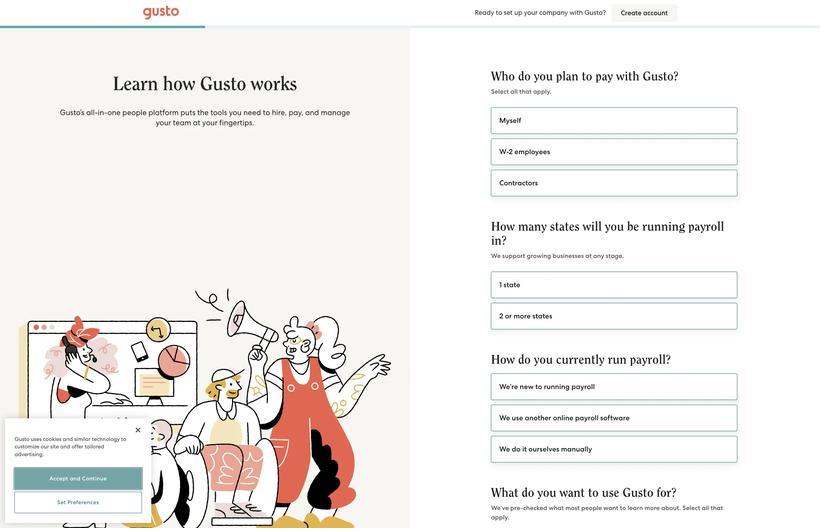 Task type: locate. For each thing, give the bounding box(es) containing it.
in-
[[98, 108, 108, 117]]

1 vertical spatial select
[[683, 504, 701, 512]]

running right be
[[643, 221, 686, 233]]

new
[[520, 382, 534, 391]]

offer
[[72, 443, 83, 450]]

2 left employees at right
[[509, 148, 513, 156]]

states left will
[[551, 221, 580, 233]]

0 vertical spatial with
[[570, 9, 583, 16]]

1 vertical spatial payroll
[[572, 382, 595, 391]]

1 horizontal spatial people
[[582, 504, 602, 512]]

all down who
[[511, 88, 518, 95]]

stage.
[[606, 252, 625, 260]]

0 vertical spatial payroll
[[689, 221, 725, 233]]

1 vertical spatial that
[[711, 504, 724, 512]]

how
[[492, 221, 515, 233], [492, 354, 515, 366]]

with for company
[[570, 9, 583, 16]]

the
[[198, 108, 209, 117]]

do up checked
[[522, 487, 535, 499]]

do left it on the right bottom of the page
[[512, 445, 521, 454]]

2 how from the top
[[492, 354, 515, 366]]

1 horizontal spatial that
[[711, 504, 724, 512]]

1 vertical spatial at
[[586, 252, 592, 260]]

1 horizontal spatial running
[[643, 221, 686, 233]]

you up what
[[538, 487, 557, 499]]

1 vertical spatial use
[[602, 487, 620, 499]]

people right one
[[122, 108, 147, 117]]

select right about.
[[683, 504, 701, 512]]

with right company
[[570, 9, 583, 16]]

use left another
[[512, 414, 524, 422]]

0 vertical spatial how
[[492, 221, 515, 233]]

all right about.
[[702, 504, 710, 512]]

what
[[549, 504, 564, 512]]

2 left the or
[[500, 312, 504, 320]]

with for pay
[[617, 70, 640, 83]]

select down who
[[492, 88, 509, 95]]

1 horizontal spatial want
[[604, 504, 619, 512]]

you left plan
[[534, 70, 553, 83]]

you up fingertips.
[[229, 108, 242, 117]]

ourselves
[[529, 445, 560, 454]]

0 vertical spatial want
[[560, 487, 585, 499]]

gusto's all-in-one people platform puts the tools you need to hire, pay, and manage your team at your fingertips.
[[60, 108, 350, 127]]

to left hire,
[[263, 108, 270, 117]]

payroll for we're new to running payroll
[[572, 382, 595, 391]]

with right pay at the top right
[[617, 70, 640, 83]]

to left pay at the top right
[[582, 70, 593, 83]]

0 vertical spatial all
[[511, 88, 518, 95]]

create account link
[[612, 4, 678, 22]]

running right new
[[544, 382, 570, 391]]

0 horizontal spatial running
[[544, 382, 570, 391]]

do for who
[[519, 70, 531, 83]]

0 horizontal spatial people
[[122, 108, 147, 117]]

payroll
[[689, 221, 725, 233], [572, 382, 595, 391], [576, 414, 599, 422]]

1 vertical spatial we
[[500, 414, 511, 422]]

0 vertical spatial that
[[520, 88, 532, 95]]

2 vertical spatial payroll
[[576, 414, 599, 422]]

we for how many states will you be running payroll in?
[[492, 252, 501, 260]]

how
[[163, 75, 196, 94]]

more right "learn"
[[645, 504, 660, 512]]

2 horizontal spatial your
[[524, 9, 538, 16]]

2 horizontal spatial gusto
[[623, 487, 654, 499]]

and right accept
[[70, 476, 81, 482]]

another
[[525, 414, 552, 422]]

and
[[305, 108, 319, 117], [63, 436, 73, 442], [60, 443, 70, 450], [70, 476, 81, 482]]

with
[[570, 9, 583, 16], [617, 70, 640, 83]]

site
[[50, 443, 59, 450]]

do for how
[[519, 354, 531, 366]]

support
[[503, 252, 526, 260]]

gusto
[[200, 75, 246, 94], [15, 436, 29, 442], [623, 487, 654, 499]]

how up in?
[[492, 221, 515, 233]]

0 vertical spatial gusto?
[[585, 9, 607, 16]]

1 vertical spatial with
[[617, 70, 640, 83]]

0 horizontal spatial your
[[156, 118, 171, 127]]

how for how many states will you be running payroll in?
[[492, 221, 515, 233]]

at down the
[[193, 118, 201, 127]]

apply.
[[534, 88, 552, 95], [492, 514, 510, 521]]

set
[[504, 9, 513, 16]]

advertising.
[[15, 451, 44, 457]]

people inside we've pre-checked what most people want to learn more about. select all that apply.
[[582, 504, 602, 512]]

states right the or
[[533, 312, 553, 320]]

1 horizontal spatial all
[[702, 504, 710, 512]]

we for we're new to running payroll
[[500, 414, 511, 422]]

0 horizontal spatial gusto?
[[585, 9, 607, 16]]

for?
[[657, 487, 677, 499]]

at inside gusto's all-in-one people platform puts the tools you need to hire, pay, and manage your team at your fingertips.
[[193, 118, 201, 127]]

running
[[643, 221, 686, 233], [544, 382, 570, 391]]

use up we've pre-checked what most people want to learn more about. select all that apply.
[[602, 487, 620, 499]]

we down in?
[[492, 252, 501, 260]]

gusto up customize
[[15, 436, 29, 442]]

online
[[553, 414, 574, 422]]

0 horizontal spatial want
[[560, 487, 585, 499]]

we left it on the right bottom of the page
[[500, 445, 511, 454]]

how for how do you currently run payroll?
[[492, 354, 515, 366]]

1 horizontal spatial select
[[683, 504, 701, 512]]

payroll inside how many states will you be running payroll in?
[[689, 221, 725, 233]]

1 horizontal spatial with
[[617, 70, 640, 83]]

gusto up tools
[[200, 75, 246, 94]]

want
[[560, 487, 585, 499], [604, 504, 619, 512]]

2 vertical spatial we
[[500, 445, 511, 454]]

0 horizontal spatial apply.
[[492, 514, 510, 521]]

how inside how many states will you be running payroll in?
[[492, 221, 515, 233]]

that
[[520, 88, 532, 95], [711, 504, 724, 512]]

company
[[540, 9, 568, 16]]

to inside gusto's all-in-one people platform puts the tools you need to hire, pay, and manage your team at your fingertips.
[[263, 108, 270, 117]]

0 horizontal spatial more
[[514, 312, 531, 320]]

currently
[[557, 354, 605, 366]]

0 horizontal spatial use
[[512, 414, 524, 422]]

0 vertical spatial we
[[492, 252, 501, 260]]

do for we
[[512, 445, 521, 454]]

you
[[534, 70, 553, 83], [229, 108, 242, 117], [606, 221, 625, 233], [534, 354, 553, 366], [538, 487, 557, 499]]

1 vertical spatial how
[[492, 354, 515, 366]]

1
[[500, 281, 502, 289]]

1 horizontal spatial 2
[[509, 148, 513, 156]]

w-2 employees
[[500, 148, 551, 156]]

similar
[[74, 436, 91, 442]]

do up new
[[519, 354, 531, 366]]

employees
[[515, 148, 551, 156]]

1 how from the top
[[492, 221, 515, 233]]

1 vertical spatial gusto?
[[643, 70, 679, 83]]

we use another online payroll software
[[500, 414, 630, 422]]

0 horizontal spatial at
[[193, 118, 201, 127]]

people down what do you want to use gusto for?
[[582, 504, 602, 512]]

your
[[524, 9, 538, 16], [156, 118, 171, 127], [202, 118, 218, 127]]

1 vertical spatial apply.
[[492, 514, 510, 521]]

more inside we've pre-checked what most people want to learn more about. select all that apply.
[[645, 504, 660, 512]]

want up most
[[560, 487, 585, 499]]

it
[[523, 445, 527, 454]]

0 horizontal spatial select
[[492, 88, 509, 95]]

your down platform on the left top of page
[[156, 118, 171, 127]]

0 horizontal spatial 2
[[500, 312, 504, 320]]

0 vertical spatial running
[[643, 221, 686, 233]]

1 vertical spatial 2
[[500, 312, 504, 320]]

how many states will you be running payroll in?
[[492, 221, 725, 247]]

people inside gusto's all-in-one people platform puts the tools you need to hire, pay, and manage your team at your fingertips.
[[122, 108, 147, 117]]

you for what do you want to use gusto for?
[[538, 487, 557, 499]]

0 vertical spatial use
[[512, 414, 524, 422]]

1 horizontal spatial gusto?
[[643, 70, 679, 83]]

your right up at the right top of the page
[[524, 9, 538, 16]]

create
[[621, 9, 642, 17]]

to inside the gusto uses cookies and similar technology to customize our site and offer tailored advertising.
[[121, 436, 126, 442]]

states
[[551, 221, 580, 233], [533, 312, 553, 320]]

1 vertical spatial running
[[544, 382, 570, 391]]

use
[[512, 414, 524, 422], [602, 487, 620, 499]]

0 vertical spatial apply.
[[534, 88, 552, 95]]

1 vertical spatial people
[[582, 504, 602, 512]]

payroll?
[[631, 354, 671, 366]]

customize
[[15, 443, 39, 450]]

0 horizontal spatial all
[[511, 88, 518, 95]]

0 vertical spatial states
[[551, 221, 580, 233]]

do for what
[[522, 487, 535, 499]]

0 horizontal spatial gusto
[[15, 436, 29, 442]]

more right the or
[[514, 312, 531, 320]]

and right pay,
[[305, 108, 319, 117]]

all
[[511, 88, 518, 95], [702, 504, 710, 512]]

you for how do you currently run payroll?
[[534, 354, 553, 366]]

how up we're at bottom
[[492, 354, 515, 366]]

at left any
[[586, 252, 592, 260]]

0 vertical spatial at
[[193, 118, 201, 127]]

to left "learn"
[[621, 504, 627, 512]]

works
[[251, 75, 297, 94]]

want left "learn"
[[604, 504, 619, 512]]

more
[[514, 312, 531, 320], [645, 504, 660, 512]]

1 vertical spatial all
[[702, 504, 710, 512]]

at
[[193, 118, 201, 127], [586, 252, 592, 260]]

0 vertical spatial 2
[[509, 148, 513, 156]]

0 horizontal spatial with
[[570, 9, 583, 16]]

1 vertical spatial more
[[645, 504, 660, 512]]

you up we're new to running payroll
[[534, 354, 553, 366]]

1 horizontal spatial your
[[202, 118, 218, 127]]

your down the
[[202, 118, 218, 127]]

we down we're at bottom
[[500, 414, 511, 422]]

account
[[644, 9, 668, 17]]

1 horizontal spatial gusto
[[200, 75, 246, 94]]

1 vertical spatial gusto
[[15, 436, 29, 442]]

1 vertical spatial want
[[604, 504, 619, 512]]

you inside gusto's all-in-one people platform puts the tools you need to hire, pay, and manage your team at your fingertips.
[[229, 108, 242, 117]]

do
[[519, 70, 531, 83], [519, 354, 531, 366], [512, 445, 521, 454], [522, 487, 535, 499]]

to right technology
[[121, 436, 126, 442]]

who do you plan to pay with gusto?
[[492, 70, 679, 83]]

0 vertical spatial people
[[122, 108, 147, 117]]

to
[[496, 9, 503, 16], [582, 70, 593, 83], [263, 108, 270, 117], [536, 382, 543, 391], [121, 436, 126, 442], [589, 487, 599, 499], [621, 504, 627, 512]]

you left be
[[606, 221, 625, 233]]

0 horizontal spatial that
[[520, 88, 532, 95]]

plan
[[557, 70, 579, 83]]

select
[[492, 88, 509, 95], [683, 504, 701, 512]]

2
[[509, 148, 513, 156], [500, 312, 504, 320]]

people
[[122, 108, 147, 117], [582, 504, 602, 512]]

1 horizontal spatial more
[[645, 504, 660, 512]]

do up select all that apply.
[[519, 70, 531, 83]]

gusto up "learn"
[[623, 487, 654, 499]]



Task type: describe. For each thing, give the bounding box(es) containing it.
about.
[[662, 504, 682, 512]]

and inside gusto's all-in-one people platform puts the tools you need to hire, pay, and manage your team at your fingertips.
[[305, 108, 319, 117]]

accept and continue button
[[15, 468, 142, 489]]

online payroll services, hr, and benefits | gusto image
[[143, 6, 179, 20]]

growing
[[527, 252, 552, 260]]

tools
[[211, 108, 227, 117]]

pay,
[[289, 108, 304, 117]]

need
[[244, 108, 261, 117]]

what
[[492, 487, 519, 499]]

ready
[[475, 9, 495, 16]]

running inside how many states will you be running payroll in?
[[643, 221, 686, 233]]

in?
[[492, 235, 507, 247]]

we're
[[500, 382, 519, 391]]

and right "site"
[[60, 443, 70, 450]]

many
[[519, 221, 547, 233]]

be
[[628, 221, 640, 233]]

what do you want to use gusto for?
[[492, 487, 677, 499]]

set preferences
[[57, 499, 99, 506]]

want inside we've pre-checked what most people want to learn more about. select all that apply.
[[604, 504, 619, 512]]

software
[[601, 414, 630, 422]]

w-
[[500, 148, 509, 156]]

create account
[[621, 9, 668, 17]]

most
[[566, 504, 580, 512]]

to up we've pre-checked what most people want to learn more about. select all that apply.
[[589, 487, 599, 499]]

0 vertical spatial gusto
[[200, 75, 246, 94]]

payroll for we use another online payroll software
[[576, 414, 599, 422]]

2 vertical spatial gusto
[[623, 487, 654, 499]]

accept and continue
[[50, 476, 107, 482]]

gusto? for who do you plan to pay with gusto?
[[643, 70, 679, 83]]

select inside we've pre-checked what most people want to learn more about. select all that apply.
[[683, 504, 701, 512]]

platform
[[149, 108, 179, 117]]

0 vertical spatial select
[[492, 88, 509, 95]]

hire,
[[272, 108, 287, 117]]

to left set
[[496, 9, 503, 16]]

1 horizontal spatial use
[[602, 487, 620, 499]]

1 vertical spatial states
[[533, 312, 553, 320]]

how do you currently run payroll?
[[492, 354, 671, 366]]

pre-
[[511, 504, 524, 512]]

all-
[[86, 108, 98, 117]]

we've
[[492, 504, 509, 512]]

fingertips.
[[220, 118, 254, 127]]

we've pre-checked what most people want to learn more about. select all that apply.
[[492, 504, 724, 521]]

1 state
[[500, 281, 521, 289]]

one
[[108, 108, 121, 117]]

cookies
[[43, 436, 62, 442]]

gusto? for ready to set up your company with gusto?
[[585, 9, 607, 16]]

you for who do you plan to pay with gusto?
[[534, 70, 553, 83]]

our
[[41, 443, 49, 450]]

happy employers using hr operating systems image
[[0, 288, 410, 528]]

we do it ourselves manually
[[500, 445, 593, 454]]

run
[[608, 354, 627, 366]]

ready to set up your company with gusto?
[[475, 9, 608, 16]]

gusto inside the gusto uses cookies and similar technology to customize our site and offer tailored advertising.
[[15, 436, 29, 442]]

we support growing businesses at any stage.
[[492, 252, 625, 260]]

and inside button
[[70, 476, 81, 482]]

all inside we've pre-checked what most people want to learn more about. select all that apply.
[[702, 504, 710, 512]]

learn how gusto works
[[113, 75, 297, 94]]

myself
[[500, 116, 522, 125]]

continue
[[82, 476, 107, 482]]

state
[[504, 281, 521, 289]]

2 or more states
[[500, 312, 553, 320]]

uses
[[31, 436, 42, 442]]

technology
[[92, 436, 120, 442]]

to right new
[[536, 382, 543, 391]]

who
[[492, 70, 515, 83]]

learn
[[628, 504, 644, 512]]

contractors
[[500, 179, 538, 187]]

states inside how many states will you be running payroll in?
[[551, 221, 580, 233]]

and up offer
[[63, 436, 73, 442]]

businesses
[[553, 252, 584, 260]]

apply. inside we've pre-checked what most people want to learn more about. select all that apply.
[[492, 514, 510, 521]]

0 vertical spatial more
[[514, 312, 531, 320]]

puts
[[181, 108, 196, 117]]

pay
[[596, 70, 614, 83]]

up
[[515, 9, 523, 16]]

select all that apply.
[[492, 88, 552, 95]]

manage
[[321, 108, 350, 117]]

gusto's
[[60, 108, 84, 117]]

set
[[57, 499, 66, 506]]

you inside how many states will you be running payroll in?
[[606, 221, 625, 233]]

manually
[[562, 445, 593, 454]]

gusto uses cookies and similar technology to customize our site and offer tailored advertising.
[[15, 436, 126, 457]]

accept
[[50, 476, 68, 482]]

to inside we've pre-checked what most people want to learn more about. select all that apply.
[[621, 504, 627, 512]]

preferences
[[68, 499, 99, 506]]

1 horizontal spatial at
[[586, 252, 592, 260]]

checked
[[524, 504, 548, 512]]

will
[[583, 221, 602, 233]]

set preferences button
[[15, 492, 142, 513]]

team
[[173, 118, 191, 127]]

tailored
[[85, 443, 104, 450]]

learn
[[113, 75, 158, 94]]

1 horizontal spatial apply.
[[534, 88, 552, 95]]

any
[[594, 252, 605, 260]]

that inside we've pre-checked what most people want to learn more about. select all that apply.
[[711, 504, 724, 512]]

or
[[505, 312, 512, 320]]

we're new to running payroll
[[500, 382, 595, 391]]



